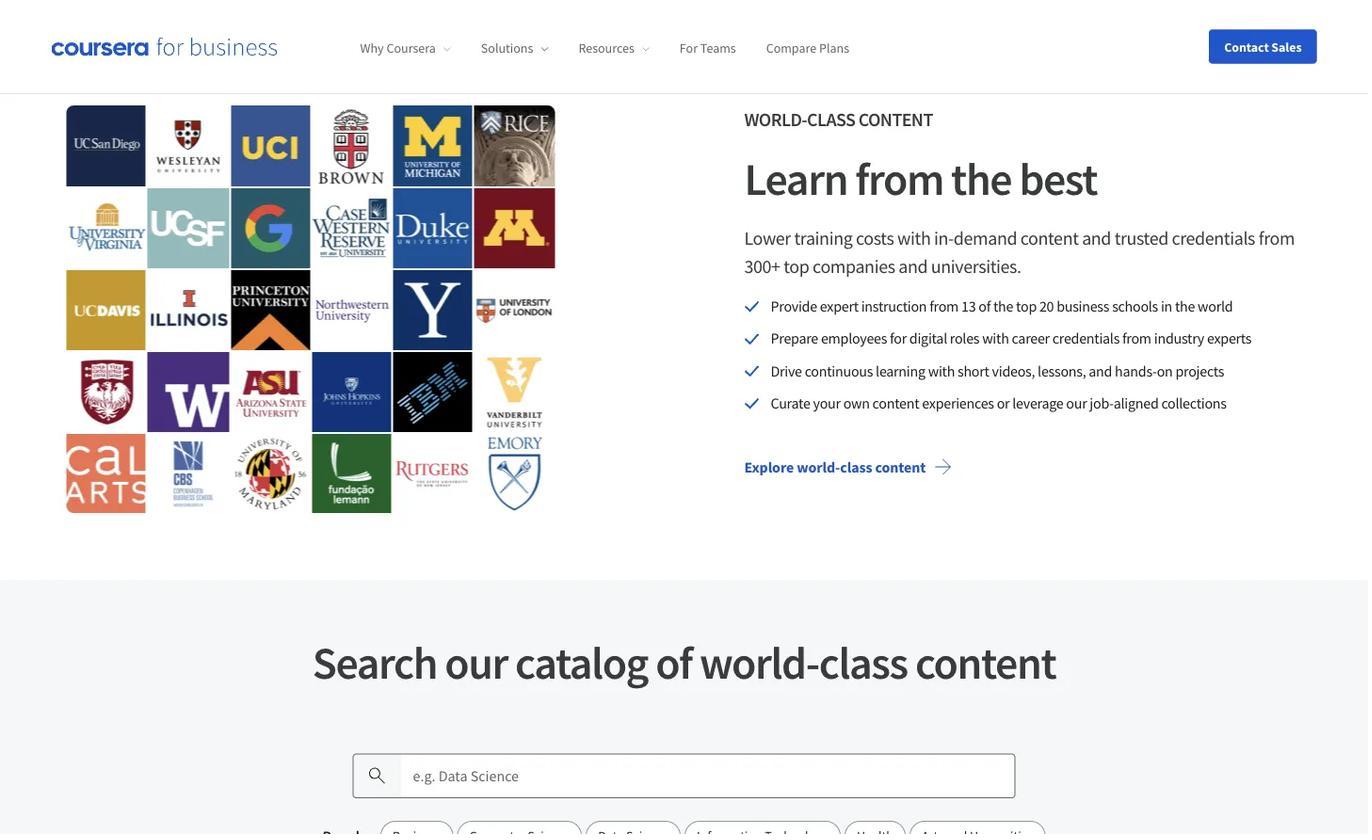 Task type: locate. For each thing, give the bounding box(es) containing it.
solutions link
[[481, 40, 548, 57]]

0 vertical spatial of
[[979, 297, 991, 316]]

1 vertical spatial top
[[1016, 297, 1037, 316]]

curate your own content experiences or leverage our job-aligned collections
[[771, 394, 1227, 413]]

0 horizontal spatial credentials
[[1053, 329, 1120, 348]]

0 vertical spatial our
[[1066, 394, 1087, 413]]

1 horizontal spatial credentials
[[1172, 227, 1255, 250]]

roles
[[950, 329, 980, 348]]

class inside explore world-class content link
[[840, 457, 872, 476]]

industry
[[1154, 329, 1205, 348]]

drive
[[771, 362, 802, 380]]

credentials up world at the right top
[[1172, 227, 1255, 250]]

2 vertical spatial and
[[1089, 362, 1112, 380]]

lessons,
[[1038, 362, 1086, 380]]

training
[[794, 227, 853, 250]]

provide expert instruction from 13 of the top 20 business schools in the world
[[771, 297, 1233, 316]]

costs
[[856, 227, 894, 250]]

business
[[1057, 297, 1110, 316]]

content inside lower training costs with in-demand content and trusted credentials from 300+ top companies and universities.
[[1021, 227, 1079, 250]]

from
[[855, 151, 944, 207], [1259, 227, 1295, 250], [930, 297, 959, 316], [1123, 329, 1152, 348]]

our
[[1066, 394, 1087, 413], [445, 635, 508, 691]]

1 vertical spatial credentials
[[1053, 329, 1120, 348]]

with
[[898, 227, 931, 250], [982, 329, 1009, 348], [928, 362, 955, 380]]

world-
[[744, 108, 807, 132]]

your
[[813, 394, 841, 413]]

short
[[958, 362, 989, 380]]

with for short
[[928, 362, 955, 380]]

credentials
[[1172, 227, 1255, 250], [1053, 329, 1120, 348]]

0 vertical spatial credentials
[[1172, 227, 1255, 250]]

13
[[962, 297, 976, 316]]

2 vertical spatial with
[[928, 362, 955, 380]]

and for videos,
[[1089, 362, 1112, 380]]

top
[[784, 255, 809, 278], [1016, 297, 1037, 316]]

or
[[997, 394, 1010, 413]]

credentials down business
[[1053, 329, 1120, 348]]

0 vertical spatial and
[[1082, 227, 1111, 250]]

class
[[807, 108, 855, 132], [840, 457, 872, 476], [819, 635, 908, 691]]

with left the short
[[928, 362, 955, 380]]

and
[[1082, 227, 1111, 250], [899, 255, 928, 278], [1089, 362, 1112, 380]]

popular option group
[[381, 821, 1046, 834]]

None button
[[381, 821, 454, 834], [457, 821, 582, 834], [586, 821, 681, 834], [685, 821, 841, 834], [845, 821, 906, 834], [910, 821, 1046, 834], [381, 821, 454, 834], [457, 821, 582, 834], [586, 821, 681, 834], [685, 821, 841, 834], [845, 821, 906, 834], [910, 821, 1046, 834]]

schools
[[1112, 297, 1158, 316]]

0 vertical spatial top
[[784, 255, 809, 278]]

of
[[979, 297, 991, 316], [656, 635, 692, 691]]

world-
[[797, 457, 840, 476], [700, 635, 819, 691]]

with left in-
[[898, 227, 931, 250]]

thirty logos from well known universities image
[[66, 106, 555, 513]]

coursera
[[387, 40, 436, 57]]

expert
[[820, 297, 859, 316]]

resources
[[579, 40, 635, 57]]

aligned
[[1114, 394, 1159, 413]]

from inside lower training costs with in-demand content and trusted credentials from 300+ top companies and universities.
[[1259, 227, 1295, 250]]

explore world-class content link
[[729, 444, 967, 490]]

and left trusted
[[1082, 227, 1111, 250]]

and up the instruction at the right
[[899, 255, 928, 278]]

1 vertical spatial our
[[445, 635, 508, 691]]

catalog
[[515, 635, 648, 691]]

of right 13
[[979, 297, 991, 316]]

why coursera
[[360, 40, 436, 57]]

employees
[[821, 329, 887, 348]]

why coursera link
[[360, 40, 451, 57]]

1 horizontal spatial our
[[1066, 394, 1087, 413]]

0 horizontal spatial top
[[784, 255, 809, 278]]

with right roles
[[982, 329, 1009, 348]]

0 vertical spatial with
[[898, 227, 931, 250]]

and up job-
[[1089, 362, 1112, 380]]

plans
[[819, 40, 850, 57]]

of right the catalog
[[656, 635, 692, 691]]

with inside lower training costs with in-demand content and trusted credentials from 300+ top companies and universities.
[[898, 227, 931, 250]]

compare plans link
[[766, 40, 850, 57]]

world-class content
[[744, 108, 933, 132]]

the
[[951, 151, 1012, 207], [994, 297, 1013, 316], [1175, 297, 1195, 316]]

1 vertical spatial class
[[840, 457, 872, 476]]

top left 20
[[1016, 297, 1037, 316]]

experts
[[1207, 329, 1252, 348]]

top right the "300+"
[[784, 255, 809, 278]]

content
[[859, 108, 933, 132], [1021, 227, 1079, 250], [873, 394, 919, 413], [875, 457, 926, 476], [915, 635, 1056, 691]]

own
[[844, 394, 870, 413]]

0 horizontal spatial of
[[656, 635, 692, 691]]

why
[[360, 40, 384, 57]]

lower training costs with in-demand content and trusted credentials from 300+ top companies and universities.
[[744, 227, 1295, 278]]

prepare
[[771, 329, 818, 348]]

sales
[[1272, 38, 1302, 55]]



Task type: vqa. For each thing, say whether or not it's contained in the screenshot.
experiences
yes



Task type: describe. For each thing, give the bounding box(es) containing it.
300+
[[744, 255, 780, 278]]

companies
[[813, 255, 895, 278]]

compare plans
[[766, 40, 850, 57]]

for
[[890, 329, 907, 348]]

on
[[1157, 362, 1173, 380]]

search our catalog of world-class content
[[312, 635, 1056, 691]]

drive continuous learning with short videos, lessons, and hands-on projects
[[771, 362, 1224, 380]]

20
[[1040, 297, 1054, 316]]

the up 'demand'
[[951, 151, 1012, 207]]

0 vertical spatial class
[[807, 108, 855, 132]]

leverage
[[1013, 394, 1064, 413]]

0 horizontal spatial our
[[445, 635, 508, 691]]

for teams link
[[680, 40, 736, 57]]

experiences
[[922, 394, 994, 413]]

coursera for business image
[[51, 37, 277, 56]]

explore
[[744, 457, 794, 476]]

Search query text field
[[402, 753, 1016, 798]]

projects
[[1176, 362, 1224, 380]]

1 vertical spatial with
[[982, 329, 1009, 348]]

lower
[[744, 227, 791, 250]]

universities.
[[931, 255, 1021, 278]]

teams
[[700, 40, 736, 57]]

in-
[[934, 227, 954, 250]]

curate
[[771, 394, 811, 413]]

1 vertical spatial and
[[899, 255, 928, 278]]

1 vertical spatial world-
[[700, 635, 819, 691]]

explore world-class content
[[744, 457, 926, 476]]

resources link
[[579, 40, 650, 57]]

credentials inside lower training costs with in-demand content and trusted credentials from 300+ top companies and universities.
[[1172, 227, 1255, 250]]

the right 'in'
[[1175, 297, 1195, 316]]

best
[[1019, 151, 1097, 207]]

learn from the best
[[744, 151, 1097, 207]]

contact
[[1225, 38, 1269, 55]]

2 vertical spatial class
[[819, 635, 908, 691]]

contact sales button
[[1209, 30, 1317, 64]]

1 horizontal spatial of
[[979, 297, 991, 316]]

in
[[1161, 297, 1173, 316]]

and for demand
[[1082, 227, 1111, 250]]

career
[[1012, 329, 1050, 348]]

learn
[[744, 151, 848, 207]]

search
[[312, 635, 437, 691]]

solutions
[[481, 40, 533, 57]]

the up prepare employees for digital roles with career credentials from industry experts
[[994, 297, 1013, 316]]

for teams
[[680, 40, 736, 57]]

top inside lower training costs with in-demand content and trusted credentials from 300+ top companies and universities.
[[784, 255, 809, 278]]

1 vertical spatial of
[[656, 635, 692, 691]]

provide
[[771, 297, 817, 316]]

job-
[[1090, 394, 1114, 413]]

world
[[1198, 297, 1233, 316]]

prepare employees for digital roles with career credentials from industry experts
[[771, 329, 1252, 348]]

learning
[[876, 362, 926, 380]]

demand
[[954, 227, 1017, 250]]

digital
[[910, 329, 947, 348]]

videos,
[[992, 362, 1035, 380]]

1 horizontal spatial top
[[1016, 297, 1037, 316]]

0 vertical spatial world-
[[797, 457, 840, 476]]

compare
[[766, 40, 817, 57]]

for
[[680, 40, 698, 57]]

instruction
[[861, 297, 927, 316]]

collections
[[1162, 394, 1227, 413]]

continuous
[[805, 362, 873, 380]]

contact sales
[[1225, 38, 1302, 55]]

with for in-
[[898, 227, 931, 250]]

hands-
[[1115, 362, 1157, 380]]

trusted
[[1115, 227, 1169, 250]]



